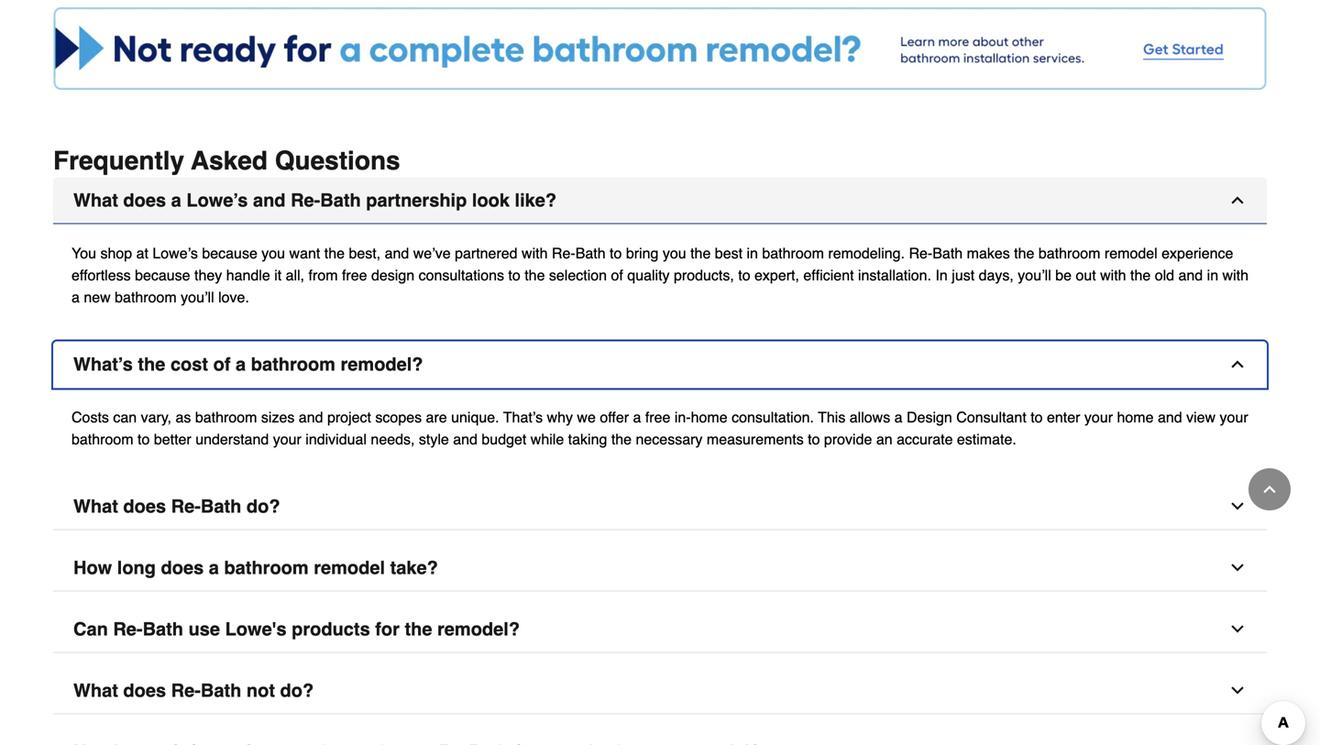 Task type: locate. For each thing, give the bounding box(es) containing it.
2 home from the left
[[1117, 409, 1154, 426]]

lowe's
[[186, 190, 248, 211], [153, 245, 198, 262]]

remodel up 'products'
[[314, 558, 385, 579]]

do? up how long does a bathroom remodel take?
[[247, 496, 280, 517]]

for
[[375, 619, 400, 640]]

0 horizontal spatial remodel
[[314, 558, 385, 579]]

0 vertical spatial do?
[[247, 496, 280, 517]]

1 vertical spatial remodel?
[[437, 619, 520, 640]]

free inside you shop at lowe's because you want the best, and we've partnered with re-bath to bring you the best in bathroom remodeling. re-bath makes the bathroom remodel experience effortless because they handle it all, from free design consultations to the selection of quality products, to expert, efficient installation. in just days, you'll be out with the old and in with a new bathroom you'll love.
[[342, 267, 367, 284]]

0 vertical spatial what
[[73, 190, 118, 211]]

lowe's inside button
[[186, 190, 248, 211]]

re- up selection at left top
[[552, 245, 576, 262]]

in
[[747, 245, 758, 262], [1207, 267, 1219, 284]]

in-
[[675, 409, 691, 426]]

a down frequently asked questions
[[171, 190, 181, 211]]

1 vertical spatial because
[[135, 267, 190, 284]]

costs
[[72, 409, 109, 426]]

how long does a bathroom remodel take? button
[[53, 545, 1267, 592]]

1 horizontal spatial you'll
[[1018, 267, 1051, 284]]

the down offer
[[611, 431, 632, 448]]

you'll down they
[[181, 289, 214, 306]]

free inside costs can vary, as bathroom sizes and project scopes are unique. that's why we offer a free in-home consultation. this allows a design consultant to enter your home and view your bathroom to better understand your individual needs, style and budget while taking the necessary measurements to provide an accurate estimate.
[[645, 409, 671, 426]]

1 you from the left
[[262, 245, 285, 262]]

chevron down image
[[1229, 498, 1247, 516], [1229, 620, 1247, 639]]

1 chevron down image from the top
[[1229, 559, 1247, 577]]

remodel?
[[341, 354, 423, 375], [437, 619, 520, 640]]

your
[[1085, 409, 1113, 426], [1220, 409, 1249, 426], [273, 431, 302, 448]]

1 vertical spatial chevron up image
[[1261, 480, 1279, 499]]

to
[[610, 245, 622, 262], [508, 267, 521, 284], [738, 267, 751, 284], [1031, 409, 1043, 426], [138, 431, 150, 448], [808, 431, 820, 448]]

bathroom up sizes
[[251, 354, 336, 375]]

1 vertical spatial of
[[213, 354, 231, 375]]

and down asked
[[253, 190, 286, 211]]

an
[[876, 431, 893, 448]]

1 horizontal spatial of
[[611, 267, 623, 284]]

and
[[253, 190, 286, 211], [385, 245, 409, 262], [1179, 267, 1203, 284], [299, 409, 323, 426], [1158, 409, 1183, 426], [453, 431, 478, 448]]

taking
[[568, 431, 607, 448]]

a up use
[[209, 558, 219, 579]]

the left old
[[1131, 267, 1151, 284]]

2 vertical spatial chevron down image
[[1229, 743, 1247, 745]]

to down vary,
[[138, 431, 150, 448]]

products,
[[674, 267, 734, 284]]

chevron down image for how long does a bathroom remodel take?
[[1229, 559, 1247, 577]]

re- up the installation.
[[909, 245, 933, 262]]

1 vertical spatial chevron down image
[[1229, 682, 1247, 700]]

costs can vary, as bathroom sizes and project scopes are unique. that's why we offer a free in-home consultation. this allows a design consultant to enter your home and view your bathroom to better understand your individual needs, style and budget while taking the necessary measurements to provide an accurate estimate.
[[72, 409, 1249, 448]]

makes
[[967, 245, 1010, 262]]

you'll
[[1018, 267, 1051, 284], [181, 289, 214, 306]]

bath left use
[[143, 619, 183, 640]]

you up it
[[262, 245, 285, 262]]

because up handle at the left of page
[[202, 245, 258, 262]]

0 vertical spatial free
[[342, 267, 367, 284]]

bath left the not
[[201, 681, 241, 702]]

does
[[123, 190, 166, 211], [123, 496, 166, 517], [161, 558, 204, 579], [123, 681, 166, 702]]

and inside button
[[253, 190, 286, 211]]

1 vertical spatial lowe's
[[153, 245, 198, 262]]

what down 'can'
[[73, 681, 118, 702]]

chevron down image inside can re-bath use lowe's products for the remodel? button
[[1229, 620, 1247, 639]]

partnered
[[455, 245, 518, 262]]

what does re-bath do? button
[[53, 484, 1267, 531]]

bath down questions
[[320, 190, 361, 211]]

lowe's down frequently asked questions
[[186, 190, 248, 211]]

what up how
[[73, 496, 118, 517]]

1 vertical spatial chevron down image
[[1229, 620, 1247, 639]]

that's
[[503, 409, 543, 426]]

0 horizontal spatial you
[[262, 245, 285, 262]]

1 vertical spatial remodel
[[314, 558, 385, 579]]

0 vertical spatial chevron down image
[[1229, 498, 1247, 516]]

you shop at lowe's because you want the best, and we've partnered with re-bath to bring you the best in bathroom remodeling. re-bath makes the bathroom remodel experience effortless because they handle it all, from free design consultations to the selection of quality products, to expert, efficient installation. in just days, you'll be out with the old and in with a new bathroom you'll love.
[[72, 245, 1249, 306]]

to left bring
[[610, 245, 622, 262]]

from
[[309, 267, 338, 284]]

what's
[[73, 354, 133, 375]]

what
[[73, 190, 118, 211], [73, 496, 118, 517], [73, 681, 118, 702]]

1 horizontal spatial in
[[1207, 267, 1219, 284]]

with right partnered
[[522, 245, 548, 262]]

what for what does a lowe's and re-bath partnership look like?
[[73, 190, 118, 211]]

bathroom up understand
[[195, 409, 257, 426]]

does for what does a lowe's and re-bath partnership look like?
[[123, 190, 166, 211]]

of
[[611, 267, 623, 284], [213, 354, 231, 375]]

your right the enter
[[1085, 409, 1113, 426]]

chevron up image inside the what's the cost of a bathroom remodel? button
[[1229, 355, 1247, 374]]

handle
[[226, 267, 270, 284]]

bring
[[626, 245, 659, 262]]

chevron up image
[[1229, 355, 1247, 374], [1261, 480, 1279, 499]]

0 vertical spatial remodel?
[[341, 354, 423, 375]]

a inside you shop at lowe's because you want the best, and we've partnered with re-bath to bring you the best in bathroom remodeling. re-bath makes the bathroom remodel experience effortless because they handle it all, from free design consultations to the selection of quality products, to expert, efficient installation. in just days, you'll be out with the old and in with a new bathroom you'll love.
[[72, 289, 80, 306]]

because down at
[[135, 267, 190, 284]]

re- right 'can'
[[113, 619, 143, 640]]

does inside what does re-bath not do? button
[[123, 681, 166, 702]]

you right bring
[[663, 245, 686, 262]]

remodeling.
[[828, 245, 905, 262]]

what does a lowe's and re-bath partnership look like? button
[[53, 178, 1267, 224]]

does for what does re-bath not do?
[[123, 681, 166, 702]]

in down experience
[[1207, 267, 1219, 284]]

1 chevron down image from the top
[[1229, 498, 1247, 516]]

individual
[[306, 431, 367, 448]]

bathroom down costs
[[72, 431, 134, 448]]

to down 'this'
[[808, 431, 820, 448]]

home up necessary
[[691, 409, 728, 426]]

1 vertical spatial free
[[645, 409, 671, 426]]

1 horizontal spatial because
[[202, 245, 258, 262]]

new
[[84, 289, 111, 306]]

chevron down image
[[1229, 559, 1247, 577], [1229, 682, 1247, 700], [1229, 743, 1247, 745]]

does inside what does re-bath do? button
[[123, 496, 166, 517]]

what down frequently
[[73, 190, 118, 211]]

chevron down image inside the how long does a bathroom remodel take? button
[[1229, 559, 1247, 577]]

do? right the not
[[280, 681, 314, 702]]

the
[[324, 245, 345, 262], [691, 245, 711, 262], [1014, 245, 1035, 262], [525, 267, 545, 284], [1131, 267, 1151, 284], [138, 354, 165, 375], [611, 431, 632, 448], [405, 619, 432, 640]]

take?
[[390, 558, 438, 579]]

want
[[289, 245, 320, 262]]

what for what does re-bath do?
[[73, 496, 118, 517]]

why
[[547, 409, 573, 426]]

0 vertical spatial chevron up image
[[1229, 355, 1247, 374]]

what's the cost of a bathroom remodel?
[[73, 354, 423, 375]]

of left the quality on the top of the page
[[611, 267, 623, 284]]

0 horizontal spatial home
[[691, 409, 728, 426]]

0 vertical spatial remodel
[[1105, 245, 1158, 262]]

quality
[[627, 267, 670, 284]]

remodel up old
[[1105, 245, 1158, 262]]

lowe's inside you shop at lowe's because you want the best, and we've partnered with re-bath to bring you the best in bathroom remodeling. re-bath makes the bathroom remodel experience effortless because they handle it all, from free design consultations to the selection of quality products, to expert, efficient installation. in just days, you'll be out with the old and in with a new bathroom you'll love.
[[153, 245, 198, 262]]

the up products,
[[691, 245, 711, 262]]

remodel
[[1105, 245, 1158, 262], [314, 558, 385, 579]]

out
[[1076, 267, 1096, 284]]

bath
[[320, 190, 361, 211], [576, 245, 606, 262], [933, 245, 963, 262], [201, 496, 241, 517], [143, 619, 183, 640], [201, 681, 241, 702]]

days,
[[979, 267, 1014, 284]]

consultation.
[[732, 409, 814, 426]]

1 vertical spatial what
[[73, 496, 118, 517]]

and down experience
[[1179, 267, 1203, 284]]

re-
[[291, 190, 320, 211], [552, 245, 576, 262], [909, 245, 933, 262], [171, 496, 201, 517], [113, 619, 143, 640], [171, 681, 201, 702]]

the up from
[[324, 245, 345, 262]]

0 vertical spatial lowe's
[[186, 190, 248, 211]]

does inside what does a lowe's and re-bath partnership look like? button
[[123, 190, 166, 211]]

0 horizontal spatial remodel?
[[341, 354, 423, 375]]

are
[[426, 409, 447, 426]]

because
[[202, 245, 258, 262], [135, 267, 190, 284]]

chevron down image inside what does re-bath do? button
[[1229, 498, 1247, 516]]

bathroom
[[762, 245, 824, 262], [1039, 245, 1101, 262], [115, 289, 177, 306], [251, 354, 336, 375], [195, 409, 257, 426], [72, 431, 134, 448], [224, 558, 309, 579]]

can re-bath use lowe's products for the remodel? button
[[53, 607, 1267, 653]]

you
[[72, 245, 96, 262]]

free down best,
[[342, 267, 367, 284]]

2 vertical spatial what
[[73, 681, 118, 702]]

a right offer
[[633, 409, 641, 426]]

1 horizontal spatial chevron up image
[[1261, 480, 1279, 499]]

of inside you shop at lowe's because you want the best, and we've partnered with re-bath to bring you the best in bathroom remodeling. re-bath makes the bathroom remodel experience effortless because they handle it all, from free design consultations to the selection of quality products, to expert, efficient installation. in just days, you'll be out with the old and in with a new bathroom you'll love.
[[611, 267, 623, 284]]

a right cost
[[236, 354, 246, 375]]

this
[[818, 409, 846, 426]]

re- inside button
[[113, 619, 143, 640]]

as
[[176, 409, 191, 426]]

2 what from the top
[[73, 496, 118, 517]]

bathroom up the lowe's
[[224, 558, 309, 579]]

in right "best" on the right top of the page
[[747, 245, 758, 262]]

long
[[117, 558, 156, 579]]

what does a lowe's and re-bath partnership look like?
[[73, 190, 557, 211]]

vary,
[[141, 409, 172, 426]]

0 horizontal spatial chevron up image
[[1229, 355, 1247, 374]]

2 chevron down image from the top
[[1229, 682, 1247, 700]]

2 you from the left
[[663, 245, 686, 262]]

0 horizontal spatial free
[[342, 267, 367, 284]]

all,
[[286, 267, 305, 284]]

scopes
[[375, 409, 422, 426]]

1 what from the top
[[73, 190, 118, 211]]

home left 'view'
[[1117, 409, 1154, 426]]

understand
[[195, 431, 269, 448]]

0 vertical spatial because
[[202, 245, 258, 262]]

1 vertical spatial you'll
[[181, 289, 214, 306]]

of right cost
[[213, 354, 231, 375]]

bathroom down at
[[115, 289, 177, 306]]

a left new
[[72, 289, 80, 306]]

1 horizontal spatial free
[[645, 409, 671, 426]]

1 vertical spatial in
[[1207, 267, 1219, 284]]

measurements
[[707, 431, 804, 448]]

1 horizontal spatial you
[[663, 245, 686, 262]]

remodel? up scopes
[[341, 354, 423, 375]]

with right out at the top right of the page
[[1100, 267, 1127, 284]]

you'll left be on the top of the page
[[1018, 267, 1051, 284]]

chevron down image for can re-bath use lowe's products for the remodel?
[[1229, 620, 1247, 639]]

your down sizes
[[273, 431, 302, 448]]

0 vertical spatial of
[[611, 267, 623, 284]]

do?
[[247, 496, 280, 517], [280, 681, 314, 702]]

1 horizontal spatial your
[[1085, 409, 1113, 426]]

what inside button
[[73, 681, 118, 702]]

scroll to top element
[[1249, 469, 1291, 511]]

lowe's right at
[[153, 245, 198, 262]]

1 horizontal spatial remodel
[[1105, 245, 1158, 262]]

efficient
[[804, 267, 854, 284]]

0 horizontal spatial because
[[135, 267, 190, 284]]

0 vertical spatial chevron down image
[[1229, 559, 1247, 577]]

can re-bath use lowe's products for the remodel?
[[73, 619, 520, 640]]

old
[[1155, 267, 1175, 284]]

0 horizontal spatial in
[[747, 245, 758, 262]]

3 what from the top
[[73, 681, 118, 702]]

1 vertical spatial do?
[[280, 681, 314, 702]]

estimate.
[[957, 431, 1017, 448]]

re- down questions
[[291, 190, 320, 211]]

chevron down image inside what does re-bath not do? button
[[1229, 682, 1247, 700]]

free up necessary
[[645, 409, 671, 426]]

with down experience
[[1223, 267, 1249, 284]]

your right 'view'
[[1220, 409, 1249, 426]]

0 horizontal spatial of
[[213, 354, 231, 375]]

remodel? down take?
[[437, 619, 520, 640]]

effortless
[[72, 267, 131, 284]]

1 horizontal spatial home
[[1117, 409, 1154, 426]]

2 chevron down image from the top
[[1229, 620, 1247, 639]]

use
[[188, 619, 220, 640]]

0 vertical spatial you'll
[[1018, 267, 1051, 284]]

bathroom up be on the top of the page
[[1039, 245, 1101, 262]]

it
[[274, 267, 282, 284]]

you
[[262, 245, 285, 262], [663, 245, 686, 262]]

re- down use
[[171, 681, 201, 702]]



Task type: describe. For each thing, give the bounding box(es) containing it.
of inside the what's the cost of a bathroom remodel? button
[[213, 354, 231, 375]]

not ready for a complete bathroom remodel? learn more about other bathroom installation services. image
[[53, 7, 1267, 90]]

the right makes
[[1014, 245, 1035, 262]]

can
[[113, 409, 137, 426]]

re- down better
[[171, 496, 201, 517]]

to down partnered
[[508, 267, 521, 284]]

chevron down image for what does re-bath not do?
[[1229, 682, 1247, 700]]

2 horizontal spatial with
[[1223, 267, 1249, 284]]

what does re-bath do?
[[73, 496, 280, 517]]

asked
[[191, 146, 268, 176]]

design
[[907, 409, 953, 426]]

allows
[[850, 409, 891, 426]]

better
[[154, 431, 191, 448]]

offer
[[600, 409, 629, 426]]

1 home from the left
[[691, 409, 728, 426]]

remodel inside button
[[314, 558, 385, 579]]

remodel inside you shop at lowe's because you want the best, and we've partnered with re-bath to bring you the best in bathroom remodeling. re-bath makes the bathroom remodel experience effortless because they handle it all, from free design consultations to the selection of quality products, to expert, efficient installation. in just days, you'll be out with the old and in with a new bathroom you'll love.
[[1105, 245, 1158, 262]]

how
[[73, 558, 112, 579]]

they
[[194, 267, 222, 284]]

consultations
[[419, 267, 504, 284]]

chevron down image for what does re-bath do?
[[1229, 498, 1247, 516]]

bathroom inside the how long does a bathroom remodel take? button
[[224, 558, 309, 579]]

bath up in
[[933, 245, 963, 262]]

do? inside button
[[247, 496, 280, 517]]

the left selection at left top
[[525, 267, 545, 284]]

sizes
[[261, 409, 295, 426]]

0 horizontal spatial your
[[273, 431, 302, 448]]

budget
[[482, 431, 527, 448]]

does for what does re-bath do?
[[123, 496, 166, 517]]

provide
[[824, 431, 872, 448]]

while
[[531, 431, 564, 448]]

we
[[577, 409, 596, 426]]

a right 'allows'
[[895, 409, 903, 426]]

questions
[[275, 146, 400, 176]]

accurate
[[897, 431, 953, 448]]

chevron up image inside the scroll to top element
[[1261, 480, 1279, 499]]

can
[[73, 619, 108, 640]]

what's the cost of a bathroom remodel? button
[[53, 342, 1267, 388]]

lowe's
[[225, 619, 287, 640]]

bath up selection at left top
[[576, 245, 606, 262]]

view
[[1187, 409, 1216, 426]]

and down unique.
[[453, 431, 478, 448]]

and left 'view'
[[1158, 409, 1183, 426]]

bathroom inside the what's the cost of a bathroom remodel? button
[[251, 354, 336, 375]]

the inside costs can vary, as bathroom sizes and project scopes are unique. that's why we offer a free in-home consultation. this allows a design consultant to enter your home and view your bathroom to better understand your individual needs, style and budget while taking the necessary measurements to provide an accurate estimate.
[[611, 431, 632, 448]]

the right for
[[405, 619, 432, 640]]

expert,
[[755, 267, 800, 284]]

1 horizontal spatial remodel?
[[437, 619, 520, 640]]

to left the enter
[[1031, 409, 1043, 426]]

be
[[1056, 267, 1072, 284]]

shop
[[100, 245, 132, 262]]

cost
[[170, 354, 208, 375]]

a inside button
[[236, 354, 246, 375]]

just
[[952, 267, 975, 284]]

frequently
[[53, 146, 184, 176]]

lowe's for because
[[153, 245, 198, 262]]

love.
[[218, 289, 249, 306]]

frequently asked questions
[[53, 146, 400, 176]]

2 horizontal spatial your
[[1220, 409, 1249, 426]]

chevron up image
[[1229, 191, 1247, 210]]

3 chevron down image from the top
[[1229, 743, 1247, 745]]

consultant
[[957, 409, 1027, 426]]

best,
[[349, 245, 381, 262]]

best
[[715, 245, 743, 262]]

installation.
[[858, 267, 932, 284]]

selection
[[549, 267, 607, 284]]

0 horizontal spatial with
[[522, 245, 548, 262]]

needs,
[[371, 431, 415, 448]]

0 horizontal spatial you'll
[[181, 289, 214, 306]]

bath down understand
[[201, 496, 241, 517]]

and up the design
[[385, 245, 409, 262]]

not
[[247, 681, 275, 702]]

how long does a bathroom remodel take?
[[73, 558, 438, 579]]

lowe's for and
[[186, 190, 248, 211]]

at
[[136, 245, 148, 262]]

do? inside button
[[280, 681, 314, 702]]

bathroom up expert,
[[762, 245, 824, 262]]

what for what does re-bath not do?
[[73, 681, 118, 702]]

experience
[[1162, 245, 1234, 262]]

partnership
[[366, 190, 467, 211]]

necessary
[[636, 431, 703, 448]]

bath inside button
[[201, 681, 241, 702]]

products
[[292, 619, 370, 640]]

what does re-bath not do? button
[[53, 668, 1267, 715]]

unique.
[[451, 409, 499, 426]]

the left cost
[[138, 354, 165, 375]]

we've
[[413, 245, 451, 262]]

what does re-bath not do?
[[73, 681, 314, 702]]

1 horizontal spatial with
[[1100, 267, 1127, 284]]

in
[[936, 267, 948, 284]]

look
[[472, 190, 510, 211]]

0 vertical spatial in
[[747, 245, 758, 262]]

to down "best" on the right top of the page
[[738, 267, 751, 284]]

like?
[[515, 190, 557, 211]]

and right sizes
[[299, 409, 323, 426]]

does inside the how long does a bathroom remodel take? button
[[161, 558, 204, 579]]

bath inside button
[[143, 619, 183, 640]]

project
[[327, 409, 371, 426]]

re- inside button
[[171, 681, 201, 702]]

style
[[419, 431, 449, 448]]

design
[[371, 267, 415, 284]]

enter
[[1047, 409, 1081, 426]]



Task type: vqa. For each thing, say whether or not it's contained in the screenshot.
does in the "button"
yes



